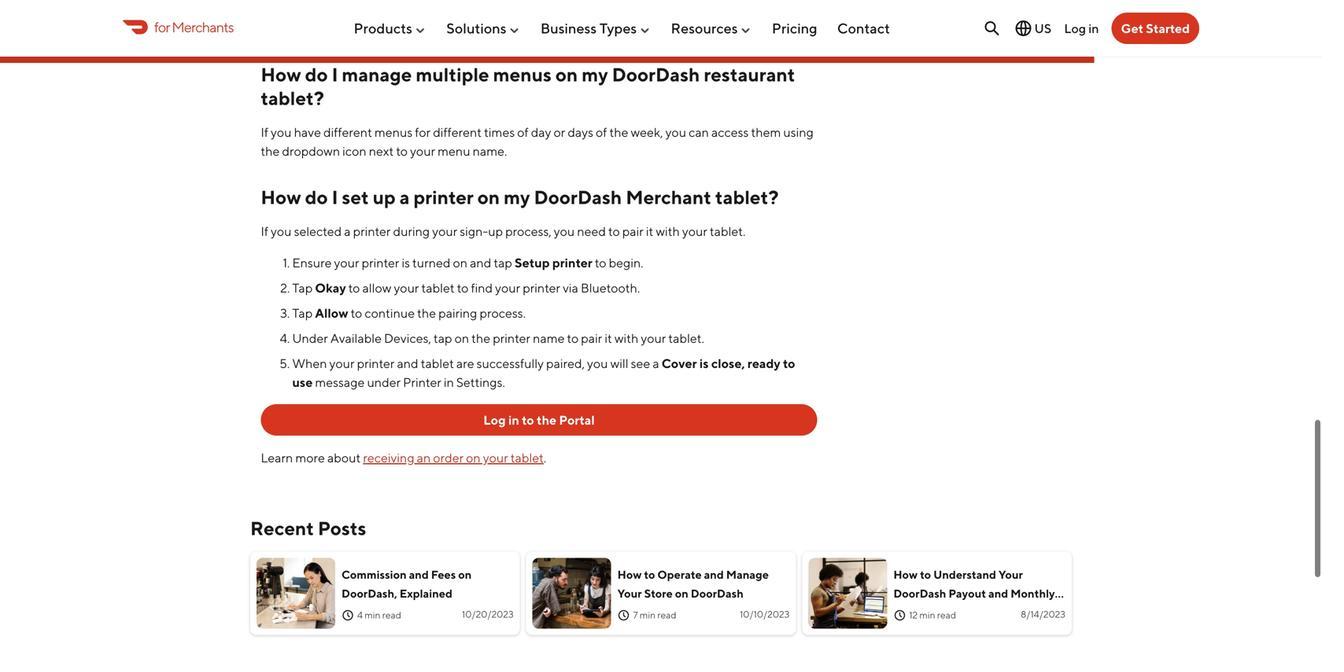 Task type: locate. For each thing, give the bounding box(es) containing it.
tap okay to allow your tablet to find your printer via bluetooth.
[[292, 281, 640, 296]]

or
[[554, 125, 565, 140]]

tap for tap allow to continue the pairing process.
[[292, 306, 313, 321]]

paired,
[[546, 356, 585, 371]]

receiving an order on your tablet link
[[363, 451, 544, 466]]

for left merchants
[[154, 18, 170, 35]]

available
[[330, 331, 382, 346]]

to right the "ready" at right
[[783, 356, 796, 371]]

1 vertical spatial pair
[[581, 331, 602, 346]]

times
[[484, 125, 515, 140]]

0 horizontal spatial menus
[[375, 125, 413, 140]]

0 vertical spatial if
[[261, 125, 268, 140]]

business
[[541, 20, 597, 37]]

your up okay
[[334, 255, 359, 270]]

log down the settings.
[[484, 413, 506, 428]]

printer down setup
[[523, 281, 561, 296]]

1 horizontal spatial tap
[[494, 255, 512, 270]]

0 horizontal spatial for
[[154, 18, 170, 35]]

tablet. up cover
[[669, 331, 705, 346]]

1 vertical spatial a
[[344, 224, 351, 239]]

business types link
[[541, 13, 651, 43]]

a right see
[[653, 356, 659, 371]]

1 vertical spatial tap
[[434, 331, 452, 346]]

0 horizontal spatial read
[[382, 610, 401, 621]]

how up 7
[[618, 568, 642, 582]]

1 horizontal spatial my
[[582, 63, 608, 86]]

0 horizontal spatial min
[[365, 610, 381, 621]]

up right set
[[373, 186, 396, 209]]

to up statement
[[920, 568, 931, 582]]

1 vertical spatial my
[[504, 186, 530, 209]]

how for how to operate and manage your store on doordash
[[618, 568, 642, 582]]

different up menu
[[433, 125, 482, 140]]

1 vertical spatial in
[[444, 375, 454, 390]]

you left have
[[271, 125, 292, 140]]

menus down solutions link
[[493, 63, 552, 86]]

tap left setup
[[494, 255, 512, 270]]

resources
[[671, 20, 738, 37]]

0 vertical spatial my
[[582, 63, 608, 86]]

and right "payout"
[[989, 587, 1009, 601]]

menus up next
[[375, 125, 413, 140]]

printer
[[403, 375, 442, 390]]

how for how to understand your doordash payout and monthly statement
[[894, 568, 918, 582]]

doordash down manage
[[691, 587, 744, 601]]

your up the 'process.'
[[495, 281, 521, 296]]

tap up under
[[292, 306, 313, 321]]

i inside how do i manage multiple menus on my doordash restaurant tablet?
[[332, 63, 338, 86]]

tap
[[494, 255, 512, 270], [434, 331, 452, 346]]

close,
[[712, 356, 745, 371]]

0 horizontal spatial a
[[344, 224, 351, 239]]

your left menu
[[410, 144, 435, 159]]

0 vertical spatial i
[[332, 63, 338, 86]]

0 vertical spatial your
[[999, 568, 1023, 582]]

log in to the portal link
[[261, 405, 818, 436]]

1 vertical spatial menus
[[375, 125, 413, 140]]

for down multiple
[[415, 125, 431, 140]]

1 vertical spatial .
[[544, 451, 547, 466]]

when your printer and tablet are successfully paired, you will see a
[[292, 356, 662, 371]]

your up 7
[[618, 587, 642, 601]]

to up the store
[[644, 568, 655, 582]]

2 vertical spatial in
[[509, 413, 519, 428]]

in left get
[[1089, 21, 1099, 36]]

on down business
[[556, 63, 578, 86]]

time line image left 7
[[618, 610, 630, 622]]

to right next
[[396, 144, 408, 159]]

you left can
[[666, 125, 687, 140]]

2 vertical spatial a
[[653, 356, 659, 371]]

2 horizontal spatial read
[[937, 610, 957, 621]]

1 vertical spatial your
[[618, 587, 642, 601]]

3 read from the left
[[937, 610, 957, 621]]

1 horizontal spatial for
[[415, 125, 431, 140]]

1 vertical spatial with
[[615, 331, 639, 346]]

read down the store
[[658, 610, 677, 621]]

0 horizontal spatial tablet.
[[669, 331, 705, 346]]

1 horizontal spatial time line image
[[618, 610, 630, 622]]

3 min from the left
[[920, 610, 936, 621]]

read down doordash, at the left of page
[[382, 610, 401, 621]]

of left 'day'
[[517, 125, 529, 140]]

tablet? up have
[[261, 87, 324, 109]]

the left week,
[[610, 125, 629, 140]]

doordash up week,
[[612, 63, 700, 86]]

2 horizontal spatial a
[[653, 356, 659, 371]]

time line image
[[342, 610, 354, 622], [618, 610, 630, 622]]

on down operate at bottom
[[675, 587, 689, 601]]

with
[[656, 224, 680, 239], [615, 331, 639, 346]]

it down merchant
[[646, 224, 654, 239]]

do up have
[[305, 63, 328, 86]]

0 horizontal spatial log
[[484, 413, 506, 428]]

1 horizontal spatial min
[[640, 610, 656, 621]]

1 time line image from the left
[[342, 610, 354, 622]]

tap down pairing
[[434, 331, 452, 346]]

resources link
[[671, 13, 752, 43]]

1 horizontal spatial menus
[[493, 63, 552, 86]]

how inside 'how to operate and manage your store on doordash'
[[618, 568, 642, 582]]

portal
[[559, 413, 595, 428]]

1 vertical spatial for
[[415, 125, 431, 140]]

0 vertical spatial log
[[1064, 21, 1086, 36]]

2 horizontal spatial min
[[920, 610, 936, 621]]

0 vertical spatial for
[[154, 18, 170, 35]]

7
[[633, 610, 638, 621]]

1 horizontal spatial of
[[596, 125, 607, 140]]

pair
[[623, 224, 644, 239], [581, 331, 602, 346]]

how for how do i manage multiple menus on my doordash restaurant tablet?
[[261, 63, 301, 86]]

1 vertical spatial log
[[484, 413, 506, 428]]

different
[[324, 125, 372, 140], [433, 125, 482, 140]]

on right order
[[466, 451, 481, 466]]

1 horizontal spatial read
[[658, 610, 677, 621]]

. down log in to the portal link
[[544, 451, 547, 466]]

posts
[[318, 518, 366, 540]]

in right printer on the bottom of the page
[[444, 375, 454, 390]]

and up find
[[470, 255, 491, 270]]

with up will
[[615, 331, 639, 346]]

manage
[[342, 63, 412, 86]]

successfully
[[477, 356, 544, 371]]

tablet. down merchant
[[710, 224, 746, 239]]

1 horizontal spatial a
[[400, 186, 410, 209]]

recent
[[250, 518, 314, 540]]

on inside how do i manage multiple menus on my doordash restaurant tablet?
[[556, 63, 578, 86]]

globe line image
[[1014, 19, 1033, 38]]

2 if from the top
[[261, 224, 268, 239]]

2 do from the top
[[305, 186, 328, 209]]

2 horizontal spatial in
[[1089, 21, 1099, 36]]

ready
[[748, 356, 781, 371]]

a right selected
[[344, 224, 351, 239]]

how up have
[[261, 63, 301, 86]]

about
[[327, 451, 361, 466]]

0 horizontal spatial it
[[605, 331, 612, 346]]

1 of from the left
[[517, 125, 529, 140]]

can
[[689, 125, 709, 140]]

1 horizontal spatial is
[[700, 356, 709, 371]]

of right 'days'
[[596, 125, 607, 140]]

1 tap from the top
[[292, 281, 313, 296]]

multiple
[[416, 63, 489, 86]]

0 horizontal spatial your
[[618, 587, 642, 601]]

up
[[373, 186, 396, 209], [488, 224, 503, 239]]

1 vertical spatial if
[[261, 224, 268, 239]]

0 vertical spatial it
[[646, 224, 654, 239]]

on up tap okay to allow your tablet to find your printer via bluetooth.
[[453, 255, 468, 270]]

if left have
[[261, 125, 268, 140]]

printer up sign-
[[414, 186, 474, 209]]

2 time line image from the left
[[618, 610, 630, 622]]

how up selected
[[261, 186, 301, 209]]

your down merchant
[[682, 224, 708, 239]]

name
[[533, 331, 565, 346]]

to right the allow
[[351, 306, 362, 321]]

tablet? down access
[[716, 186, 779, 209]]

tablet down log in to the portal
[[511, 451, 544, 466]]

min right 12
[[920, 610, 936, 621]]

under
[[367, 375, 401, 390]]

and inside 'how to operate and manage your store on doordash'
[[704, 568, 724, 582]]

12 min read
[[910, 610, 957, 621]]

doordash up statement
[[894, 587, 947, 601]]

read down "payout"
[[937, 610, 957, 621]]

fees
[[431, 568, 456, 582]]

under
[[292, 331, 328, 346]]

how inside how do i manage multiple menus on my doordash restaurant tablet?
[[261, 63, 301, 86]]

1 vertical spatial up
[[488, 224, 503, 239]]

pairing
[[439, 306, 477, 321]]

0 horizontal spatial different
[[324, 125, 372, 140]]

i for set
[[332, 186, 338, 209]]

a
[[400, 186, 410, 209], [344, 224, 351, 239], [653, 356, 659, 371]]

on
[[556, 63, 578, 86], [478, 186, 500, 209], [453, 255, 468, 270], [455, 331, 469, 346], [466, 451, 481, 466], [458, 568, 472, 582], [675, 587, 689, 601]]

if left selected
[[261, 224, 268, 239]]

have
[[294, 125, 321, 140]]

1 vertical spatial tablet?
[[716, 186, 779, 209]]

started
[[1146, 21, 1190, 36]]

1 horizontal spatial tablet.
[[710, 224, 746, 239]]

is left turned
[[402, 255, 410, 270]]

0 vertical spatial do
[[305, 63, 328, 86]]

0 vertical spatial pair
[[623, 224, 644, 239]]

1 horizontal spatial pair
[[623, 224, 644, 239]]

and inside how to understand your doordash payout and monthly statement
[[989, 587, 1009, 601]]

how inside how to understand your doordash payout and monthly statement
[[894, 568, 918, 582]]

1 i from the top
[[332, 63, 338, 86]]

my down business types "link"
[[582, 63, 608, 86]]

0 vertical spatial menus
[[493, 63, 552, 86]]

1 horizontal spatial tablet?
[[716, 186, 779, 209]]

1 vertical spatial is
[[700, 356, 709, 371]]

printer
[[414, 186, 474, 209], [353, 224, 391, 239], [362, 255, 399, 270], [553, 255, 593, 270], [523, 281, 561, 296], [493, 331, 531, 346], [357, 356, 395, 371]]

how up statement
[[894, 568, 918, 582]]

0 horizontal spatial pair
[[581, 331, 602, 346]]

0 vertical spatial a
[[400, 186, 410, 209]]

tablet? inside how do i manage multiple menus on my doordash restaurant tablet?
[[261, 87, 324, 109]]

your up tap allow to continue the pairing process.
[[394, 281, 419, 296]]

0 vertical spatial tap
[[494, 255, 512, 270]]

for inside 'if you have different menus for different times of day or days of the week, you can access them using the dropdown icon next to your menu name.'
[[415, 125, 431, 140]]

tap down ensure
[[292, 281, 313, 296]]

my up process,
[[504, 186, 530, 209]]

your inside how to understand your doordash payout and monthly statement
[[999, 568, 1023, 582]]

0 vertical spatial with
[[656, 224, 680, 239]]

1 do from the top
[[305, 63, 328, 86]]

0 horizontal spatial of
[[517, 125, 529, 140]]

explained
[[400, 587, 453, 601]]

if inside 'if you have different menus for different times of day or days of the week, you can access them using the dropdown icon next to your menu name.'
[[261, 125, 268, 140]]

of
[[517, 125, 529, 140], [596, 125, 607, 140]]

to right need
[[609, 224, 620, 239]]

0 vertical spatial .
[[352, 21, 355, 36]]

printer up 'via'
[[553, 255, 593, 270]]

begin.
[[609, 255, 644, 270]]

do inside how do i manage multiple menus on my doordash restaurant tablet?
[[305, 63, 328, 86]]

i
[[332, 63, 338, 86], [332, 186, 338, 209]]

i left manage
[[332, 63, 338, 86]]

. up manage
[[352, 21, 355, 36]]

time line image left 4
[[342, 610, 354, 622]]

and up explained
[[409, 568, 429, 582]]

how to operate and manage your store on doordash
[[618, 568, 769, 601]]

if you selected a printer during your sign-up process, you need to pair it with your tablet.
[[261, 224, 746, 239]]

0 horizontal spatial my
[[504, 186, 530, 209]]

1 horizontal spatial your
[[999, 568, 1023, 582]]

log
[[1064, 21, 1086, 36], [484, 413, 506, 428]]

in for log in
[[1089, 21, 1099, 36]]

pair up paired,
[[581, 331, 602, 346]]

solutions link
[[447, 13, 521, 43]]

tap for tap okay to allow your tablet to find your printer via bluetooth.
[[292, 281, 313, 296]]

tablet up printer on the bottom of the page
[[421, 356, 454, 371]]

1 horizontal spatial different
[[433, 125, 482, 140]]

1 vertical spatial tap
[[292, 306, 313, 321]]

printer up allow
[[362, 255, 399, 270]]

to left allow
[[349, 281, 360, 296]]

do up selected
[[305, 186, 328, 209]]

1 vertical spatial do
[[305, 186, 328, 209]]

contact link
[[838, 13, 890, 43]]

log in to the portal
[[484, 413, 595, 428]]

1 read from the left
[[382, 610, 401, 621]]

0 horizontal spatial in
[[444, 375, 454, 390]]

with down merchant
[[656, 224, 680, 239]]

2 tap from the top
[[292, 306, 313, 321]]

tablet
[[422, 281, 455, 296], [421, 356, 454, 371], [511, 451, 544, 466]]

i left set
[[332, 186, 338, 209]]

up left process,
[[488, 224, 503, 239]]

next
[[369, 144, 394, 159]]

1 horizontal spatial log
[[1064, 21, 1086, 36]]

understand
[[934, 568, 997, 582]]

2 min from the left
[[640, 610, 656, 621]]

message under printer in settings.
[[313, 375, 505, 390]]

commission and fees on doordash, explained
[[342, 568, 472, 601]]

2 i from the top
[[332, 186, 338, 209]]

min right 4
[[365, 610, 381, 621]]

0 vertical spatial tap
[[292, 281, 313, 296]]

1 min from the left
[[365, 610, 381, 621]]

a up during
[[400, 186, 410, 209]]

to left begin.
[[595, 255, 607, 270]]

your
[[999, 568, 1023, 582], [618, 587, 642, 601]]

printer up successfully
[[493, 331, 531, 346]]

0 horizontal spatial is
[[402, 255, 410, 270]]

1 different from the left
[[324, 125, 372, 140]]

your inside 'if you have different menus for different times of day or days of the week, you can access them using the dropdown icon next to your menu name.'
[[410, 144, 435, 159]]

to left find
[[457, 281, 469, 296]]

your up monthly
[[999, 568, 1023, 582]]

tablet down turned
[[422, 281, 455, 296]]

and
[[470, 255, 491, 270], [397, 356, 419, 371], [409, 568, 429, 582], [704, 568, 724, 582], [989, 587, 1009, 601]]

0 horizontal spatial time line image
[[342, 610, 354, 622]]

restaurant
[[704, 63, 796, 86]]

to
[[396, 144, 408, 159], [609, 224, 620, 239], [595, 255, 607, 270], [349, 281, 360, 296], [457, 281, 469, 296], [351, 306, 362, 321], [567, 331, 579, 346], [783, 356, 796, 371], [522, 413, 534, 428], [644, 568, 655, 582], [920, 568, 931, 582]]

0 horizontal spatial tablet?
[[261, 87, 324, 109]]

menus
[[493, 63, 552, 86], [375, 125, 413, 140]]

0 vertical spatial tablet?
[[261, 87, 324, 109]]

for merchants link
[[123, 16, 234, 38]]

0 vertical spatial in
[[1089, 21, 1099, 36]]

menu
[[438, 144, 470, 159]]

tablet?
[[261, 87, 324, 109], [716, 186, 779, 209]]

0 vertical spatial up
[[373, 186, 396, 209]]

1 if from the top
[[261, 125, 268, 140]]

printer down set
[[353, 224, 391, 239]]

1 vertical spatial i
[[332, 186, 338, 209]]

to inside cover is close, ready to use
[[783, 356, 796, 371]]

tablet.
[[710, 224, 746, 239], [669, 331, 705, 346]]

min for payout
[[920, 610, 936, 621]]

in down cover is close, ready to use
[[509, 413, 519, 428]]

4
[[357, 610, 363, 621]]

it
[[646, 224, 654, 239], [605, 331, 612, 346]]

read for explained
[[382, 610, 401, 621]]

time line image for how to operate and manage your store on doordash
[[618, 610, 630, 622]]

1 horizontal spatial in
[[509, 413, 519, 428]]

2 read from the left
[[658, 610, 677, 621]]



Task type: describe. For each thing, give the bounding box(es) containing it.
log in
[[1064, 21, 1099, 36]]

2 of from the left
[[596, 125, 607, 140]]

them
[[751, 125, 781, 140]]

doordash up need
[[534, 186, 622, 209]]

learn
[[261, 451, 293, 466]]

if for if you have different menus for different times of day or days of the week, you can access them using the dropdown icon next to your menu name.
[[261, 125, 268, 140]]

10/20/2023
[[462, 609, 514, 620]]

learn more about receiving an order on your tablet .
[[261, 451, 547, 466]]

store
[[644, 587, 673, 601]]

1 vertical spatial tablet
[[421, 356, 454, 371]]

days
[[568, 125, 594, 140]]

merchants
[[172, 18, 234, 35]]

get
[[1121, 21, 1144, 36]]

doordash,
[[342, 587, 397, 601]]

bluetooth.
[[581, 281, 640, 296]]

icon
[[343, 144, 367, 159]]

menus inside how do i manage multiple menus on my doordash restaurant tablet?
[[493, 63, 552, 86]]

read for payout
[[937, 610, 957, 621]]

products
[[354, 20, 412, 37]]

i for manage
[[332, 63, 338, 86]]

setup
[[515, 255, 550, 270]]

how do i set up a printer on my doordash merchant tablet?
[[261, 186, 779, 209]]

settings.
[[457, 375, 505, 390]]

get started button
[[1112, 13, 1200, 44]]

for merchants
[[154, 18, 234, 35]]

1 vertical spatial it
[[605, 331, 612, 346]]

the up when your printer and tablet are successfully paired, you will see a
[[472, 331, 491, 346]]

recent posts
[[250, 518, 366, 540]]

turned
[[413, 255, 451, 270]]

cover
[[662, 356, 697, 371]]

manage
[[726, 568, 769, 582]]

need
[[577, 224, 606, 239]]

2 vertical spatial tablet
[[511, 451, 544, 466]]

how for how do i set up a printer on my doordash merchant tablet?
[[261, 186, 301, 209]]

message
[[315, 375, 365, 390]]

2 different from the left
[[433, 125, 482, 140]]

on inside commission and fees on doordash, explained
[[458, 568, 472, 582]]

in for log in to the portal
[[509, 413, 519, 428]]

receiving
[[363, 451, 415, 466]]

on up are
[[455, 331, 469, 346]]

ensure
[[292, 255, 332, 270]]

to left portal on the bottom of the page
[[522, 413, 534, 428]]

lc hero 1208x1080 v34.10 tech options image
[[533, 559, 611, 629]]

the left dropdown on the top left
[[261, 144, 280, 159]]

1 horizontal spatial with
[[656, 224, 680, 239]]

log for log in
[[1064, 21, 1086, 36]]

min for explained
[[365, 610, 381, 621]]

pricing
[[772, 20, 818, 37]]

and inside commission and fees on doordash, explained
[[409, 568, 429, 582]]

day
[[531, 125, 551, 140]]

and up message under printer in settings.
[[397, 356, 419, 371]]

your right order
[[483, 451, 508, 466]]

to inside 'if you have different menus for different times of day or days of the week, you can access them using the dropdown icon next to your menu name.'
[[396, 144, 408, 159]]

menus inside 'if you have different menus for different times of day or days of the week, you can access them using the dropdown icon next to your menu name.'
[[375, 125, 413, 140]]

to inside how to understand your doordash payout and monthly statement
[[920, 568, 931, 582]]

do for set
[[305, 186, 328, 209]]

12
[[910, 610, 918, 621]]

devices,
[[384, 331, 431, 346]]

0 horizontal spatial up
[[373, 186, 396, 209]]

0 vertical spatial tablet
[[422, 281, 455, 296]]

0 horizontal spatial tap
[[434, 331, 452, 346]]

on inside 'how to operate and manage your store on doordash'
[[675, 587, 689, 601]]

you left selected
[[271, 224, 292, 239]]

for inside 'link'
[[154, 18, 170, 35]]

you left will
[[587, 356, 608, 371]]

time line image for commission and fees on doordash, explained
[[342, 610, 354, 622]]

min for your
[[640, 610, 656, 621]]

when
[[292, 356, 327, 371]]

the left portal on the bottom of the page
[[537, 413, 557, 428]]

0 horizontal spatial with
[[615, 331, 639, 346]]

doordash inside 'how to operate and manage your store on doordash'
[[691, 587, 744, 601]]

process.
[[480, 306, 526, 321]]

merchant
[[626, 186, 712, 209]]

if you have different menus for different times of day or days of the week, you can access them using the dropdown icon next to your menu name.
[[261, 125, 814, 159]]

1 horizontal spatial up
[[488, 224, 503, 239]]

via
[[563, 281, 579, 296]]

ensure your printer is turned on and tap setup printer to begin.
[[292, 255, 644, 270]]

read for your
[[658, 610, 677, 621]]

on up if you selected a printer during your sign-up process, you need to pair it with your tablet.
[[478, 186, 500, 209]]

during
[[393, 224, 430, 239]]

okay
[[315, 281, 346, 296]]

dropdown
[[282, 144, 340, 159]]

my inside how do i manage multiple menus on my doordash restaurant tablet?
[[582, 63, 608, 86]]

1 horizontal spatial it
[[646, 224, 654, 239]]

access
[[712, 125, 749, 140]]

0 vertical spatial is
[[402, 255, 410, 270]]

allow
[[362, 281, 392, 296]]

products link
[[354, 13, 427, 43]]

your left sign-
[[432, 224, 458, 239]]

1 horizontal spatial .
[[544, 451, 547, 466]]

set
[[342, 186, 369, 209]]

pricing link
[[772, 13, 818, 43]]

week,
[[631, 125, 663, 140]]

0 vertical spatial tablet.
[[710, 224, 746, 239]]

solutions
[[447, 20, 507, 37]]

get started
[[1121, 21, 1190, 36]]

0 horizontal spatial .
[[352, 21, 355, 36]]

allow
[[315, 306, 348, 321]]

doordash inside how do i manage multiple menus on my doordash restaurant tablet?
[[612, 63, 700, 86]]

under available devices, tap on the printer name to pair it with your tablet.
[[292, 331, 705, 346]]

selected
[[294, 224, 342, 239]]

4 min read
[[357, 610, 401, 621]]

payout
[[949, 587, 986, 601]]

your up see
[[641, 331, 666, 346]]

are
[[457, 356, 474, 371]]

8/14/2023
[[1021, 609, 1066, 620]]

the left pairing
[[417, 306, 436, 321]]

log in link
[[1064, 21, 1099, 36]]

printer up 'under'
[[357, 356, 395, 371]]

statement
[[894, 606, 950, 619]]

how do i manage multiple menus on my doordash restaurant tablet?
[[261, 63, 796, 109]]

if for if you selected a printer during your sign-up process, you need to pair it with your tablet.
[[261, 224, 268, 239]]

us
[[1035, 21, 1052, 36]]

time line image
[[894, 610, 906, 622]]

more
[[295, 451, 325, 466]]

sign-
[[460, 224, 488, 239]]

to right name on the left of the page
[[567, 331, 579, 346]]

lc hero 1208x1080 v35.04 payouts image
[[809, 559, 887, 629]]

doordash inside how to understand your doordash payout and monthly statement
[[894, 587, 947, 601]]

an
[[417, 451, 431, 466]]

business types
[[541, 20, 637, 37]]

find
[[471, 281, 493, 296]]

commission
[[342, 568, 407, 582]]

order
[[433, 451, 464, 466]]

7 min read
[[633, 610, 677, 621]]

is inside cover is close, ready to use
[[700, 356, 709, 371]]

will
[[611, 356, 629, 371]]

to inside 'how to operate and manage your store on doordash'
[[644, 568, 655, 582]]

you left need
[[554, 224, 575, 239]]

using
[[784, 125, 814, 140]]

do for manage
[[305, 63, 328, 86]]

log for log in to the portal
[[484, 413, 506, 428]]

your up message
[[329, 356, 355, 371]]

tap allow to continue the pairing process.
[[292, 306, 526, 321]]

lc-hero-1208x1080-v31.01-commissions-and-fees (1) image
[[257, 559, 335, 629]]

1 vertical spatial tablet.
[[669, 331, 705, 346]]

your inside 'how to operate and manage your store on doordash'
[[618, 587, 642, 601]]



Task type: vqa. For each thing, say whether or not it's contained in the screenshot.
"This" in the bottom left of the page
no



